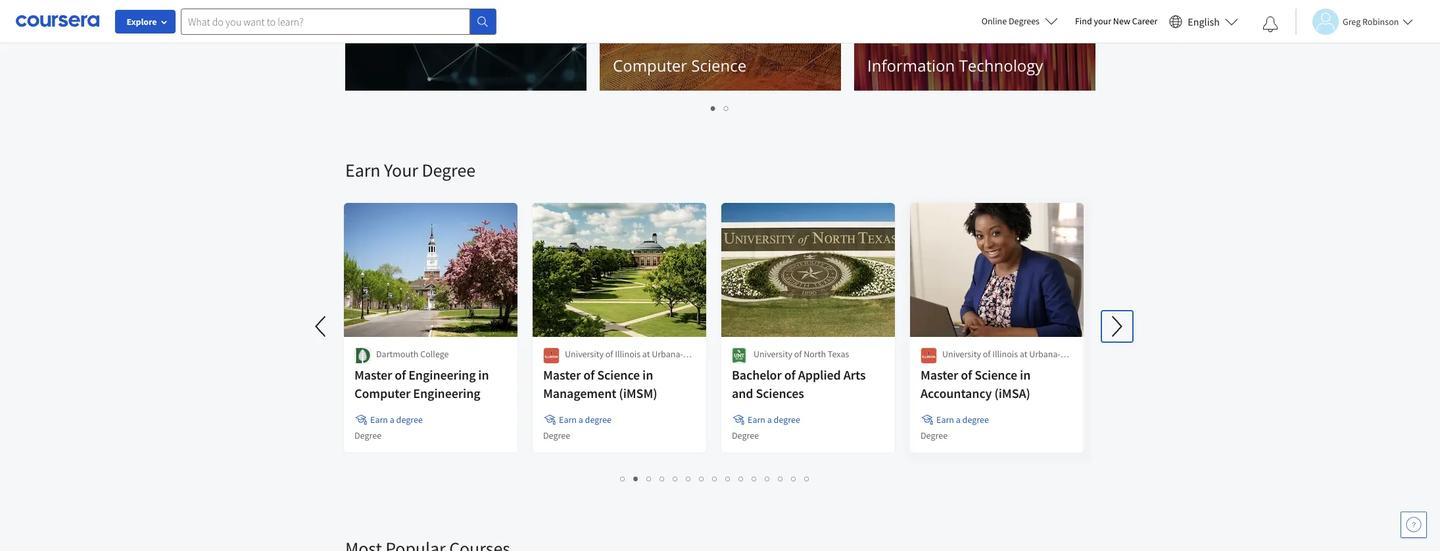 Task type: locate. For each thing, give the bounding box(es) containing it.
university for and
[[754, 349, 793, 360]]

1 button left '3' button
[[617, 472, 630, 487]]

technology
[[959, 55, 1044, 76]]

1 horizontal spatial 1
[[711, 102, 716, 114]]

degree for sciences
[[774, 414, 800, 426]]

1 at from the left
[[643, 349, 650, 360]]

2 at from the left
[[1020, 349, 1028, 360]]

arts
[[844, 367, 866, 384]]

earn for master of science in management (imsm)
[[559, 414, 577, 426]]

6
[[686, 473, 692, 485]]

in inside master of science in management (imsm)
[[643, 367, 653, 384]]

4 earn a degree from the left
[[937, 414, 989, 426]]

a down sciences
[[767, 414, 772, 426]]

1 horizontal spatial 1 button
[[707, 101, 720, 116]]

4 degree from the left
[[963, 414, 989, 426]]

1 in from the left
[[478, 367, 489, 384]]

0 horizontal spatial urbana-
[[652, 349, 683, 360]]

science inside 'master of science in accountancy (imsa)'
[[975, 367, 1018, 384]]

0 vertical spatial computer
[[613, 55, 688, 76]]

1 inside the earn your degree carousel "element"
[[621, 473, 626, 485]]

earn for master of science in accountancy (imsa)
[[937, 414, 954, 426]]

0 horizontal spatial 1 button
[[617, 472, 630, 487]]

next slide image
[[1102, 311, 1133, 343]]

1 for the left 2 button
[[621, 473, 626, 485]]

12
[[765, 473, 776, 485]]

2 a from the left
[[579, 414, 583, 426]]

at for master of science in accountancy (imsa)
[[1020, 349, 1028, 360]]

2 champaign from the left
[[943, 362, 987, 374]]

1 horizontal spatial master
[[543, 367, 581, 384]]

10 11 12 13 14 15
[[739, 473, 815, 485]]

urbana- up (imsa) at the right of page
[[1030, 349, 1061, 360]]

master for master of science in management (imsm)
[[543, 367, 581, 384]]

2 illinois from the left
[[993, 349, 1018, 360]]

bachelor of applied arts and sciences
[[732, 367, 866, 402]]

illinois for master of science in accountancy (imsa)
[[993, 349, 1018, 360]]

1 vertical spatial list
[[345, 472, 1085, 487]]

university of north texas
[[754, 349, 849, 360]]

1
[[711, 102, 716, 114], [621, 473, 626, 485]]

master inside master of engineering in computer engineering
[[355, 367, 392, 384]]

3 in from the left
[[1020, 367, 1031, 384]]

1 button inside the earn your degree carousel "element"
[[617, 472, 630, 487]]

illinois
[[615, 349, 641, 360], [993, 349, 1018, 360]]

of up 'master of science in accountancy (imsa)'
[[983, 349, 991, 360]]

earn a degree for management
[[559, 414, 612, 426]]

1 university from the left
[[565, 349, 604, 360]]

degree
[[396, 414, 423, 426], [585, 414, 612, 426], [774, 414, 800, 426], [963, 414, 989, 426]]

0 horizontal spatial university
[[565, 349, 604, 360]]

illinois up (imsa) at the right of page
[[993, 349, 1018, 360]]

2 button left 3
[[630, 472, 643, 487]]

of up master of science in management (imsm)
[[606, 349, 613, 360]]

10 button
[[735, 472, 750, 487]]

2 left '3' button
[[634, 473, 639, 485]]

0 horizontal spatial champaign
[[565, 362, 609, 374]]

earn a degree down sciences
[[748, 414, 800, 426]]

champaign up accountancy
[[943, 362, 987, 374]]

earn for master of engineering in computer engineering
[[370, 414, 388, 426]]

3 master from the left
[[921, 367, 959, 384]]

14
[[792, 473, 802, 485]]

3 earn a degree from the left
[[748, 414, 800, 426]]

a for accountancy
[[956, 414, 961, 426]]

explore
[[127, 16, 157, 28]]

1 horizontal spatial science
[[692, 55, 747, 76]]

10
[[739, 473, 750, 485]]

of up management at bottom left
[[584, 367, 595, 384]]

1 degree from the left
[[396, 414, 423, 426]]

8 button
[[709, 472, 722, 487]]

university of illinois at urbana-champaign image for master of science in management (imsm)
[[543, 348, 560, 364]]

2 urbana- from the left
[[1030, 349, 1061, 360]]

of
[[606, 349, 613, 360], [794, 349, 802, 360], [983, 349, 991, 360], [395, 367, 406, 384], [584, 367, 595, 384], [785, 367, 796, 384], [961, 367, 972, 384]]

in inside master of engineering in computer engineering
[[478, 367, 489, 384]]

2 horizontal spatial science
[[975, 367, 1018, 384]]

(imsa)
[[995, 385, 1031, 402]]

at
[[643, 349, 650, 360], [1020, 349, 1028, 360]]

dartmouth college
[[376, 349, 449, 360]]

explore button
[[115, 10, 176, 34]]

earn down accountancy
[[937, 414, 954, 426]]

5 button
[[669, 472, 682, 487]]

earn
[[345, 159, 381, 182], [370, 414, 388, 426], [559, 414, 577, 426], [748, 414, 766, 426], [937, 414, 954, 426]]

0 horizontal spatial at
[[643, 349, 650, 360]]

1 vertical spatial 2
[[634, 473, 639, 485]]

at up (imsa) at the right of page
[[1020, 349, 1028, 360]]

university of illinois at urbana-champaign image
[[543, 348, 560, 364], [921, 348, 937, 364]]

computer
[[613, 55, 688, 76], [355, 385, 411, 402]]

degree down management at bottom left
[[585, 414, 612, 426]]

university of illinois at urbana- champaign up (imsa) at the right of page
[[943, 349, 1061, 374]]

0 horizontal spatial 2 button
[[630, 472, 643, 487]]

of up accountancy
[[961, 367, 972, 384]]

4 a from the left
[[956, 414, 961, 426]]

information
[[868, 55, 955, 76]]

in inside 'master of science in accountancy (imsa)'
[[1020, 367, 1031, 384]]

3 university from the left
[[943, 349, 981, 360]]

15
[[805, 473, 815, 485]]

0 horizontal spatial 1
[[621, 473, 626, 485]]

1 horizontal spatial illinois
[[993, 349, 1018, 360]]

university of illinois at urbana-champaign image for master of science in accountancy (imsa)
[[921, 348, 937, 364]]

2 button
[[720, 101, 733, 116], [630, 472, 643, 487]]

None search field
[[181, 8, 497, 35]]

university of illinois at urbana- champaign for (imsm)
[[565, 349, 683, 374]]

8
[[713, 473, 718, 485]]

9
[[726, 473, 731, 485]]

university of illinois at urbana- champaign
[[565, 349, 683, 374], [943, 349, 1061, 374]]

computer inside 'computer science' link
[[613, 55, 688, 76]]

0 horizontal spatial illinois
[[615, 349, 641, 360]]

2 in from the left
[[643, 367, 653, 384]]

1 horizontal spatial at
[[1020, 349, 1028, 360]]

1 illinois from the left
[[615, 349, 641, 360]]

and
[[732, 385, 754, 402]]

a
[[390, 414, 395, 426], [579, 414, 583, 426], [767, 414, 772, 426], [956, 414, 961, 426]]

north
[[804, 349, 826, 360]]

earn a degree
[[370, 414, 423, 426], [559, 414, 612, 426], [748, 414, 800, 426], [937, 414, 989, 426]]

degree down sciences
[[774, 414, 800, 426]]

1 vertical spatial 2 button
[[630, 472, 643, 487]]

earn your degree
[[345, 159, 476, 182]]

english button
[[1165, 0, 1244, 43]]

0 horizontal spatial university of illinois at urbana-champaign image
[[543, 348, 560, 364]]

science
[[692, 55, 747, 76], [597, 367, 640, 384], [975, 367, 1018, 384]]

degree down accountancy
[[963, 414, 989, 426]]

1 horizontal spatial university of illinois at urbana-champaign image
[[921, 348, 937, 364]]

previous slide image
[[306, 311, 337, 343]]

your
[[384, 159, 418, 182]]

champaign up management at bottom left
[[565, 362, 609, 374]]

2 degree from the left
[[585, 414, 612, 426]]

urbana- for master of science in accountancy (imsa)
[[1030, 349, 1061, 360]]

illinois up '(imsm)'
[[615, 349, 641, 360]]

15 button
[[801, 472, 815, 487]]

2 horizontal spatial master
[[921, 367, 959, 384]]

earn a degree down accountancy
[[937, 414, 989, 426]]

university up bachelor
[[754, 349, 793, 360]]

1 button for the rightmost 2 button
[[707, 101, 720, 116]]

sciences
[[756, 385, 804, 402]]

11 button
[[748, 472, 763, 487]]

0 vertical spatial 2
[[724, 102, 730, 114]]

a down master of engineering in computer engineering
[[390, 414, 395, 426]]

1 vertical spatial 1 button
[[617, 472, 630, 487]]

of inside master of engineering in computer engineering
[[395, 367, 406, 384]]

1 button down computer science
[[707, 101, 720, 116]]

0 vertical spatial 2 button
[[720, 101, 733, 116]]

0 horizontal spatial computer
[[355, 385, 411, 402]]

0 horizontal spatial in
[[478, 367, 489, 384]]

0 horizontal spatial science
[[597, 367, 640, 384]]

university for accountancy
[[943, 349, 981, 360]]

1 down computer science
[[711, 102, 716, 114]]

3 degree from the left
[[774, 414, 800, 426]]

a down management at bottom left
[[579, 414, 583, 426]]

urbana- up '(imsm)'
[[652, 349, 683, 360]]

champaign
[[565, 362, 609, 374], [943, 362, 987, 374]]

3 a from the left
[[767, 414, 772, 426]]

master down dartmouth college image
[[355, 367, 392, 384]]

earn down master of engineering in computer engineering
[[370, 414, 388, 426]]

degree
[[422, 159, 476, 182], [355, 430, 382, 442], [543, 430, 570, 442], [732, 430, 759, 442], [921, 430, 948, 442]]

1 horizontal spatial 2 button
[[720, 101, 733, 116]]

1 left '3' button
[[621, 473, 626, 485]]

0 horizontal spatial university of illinois at urbana- champaign
[[565, 349, 683, 374]]

1 vertical spatial computer
[[355, 385, 411, 402]]

0 horizontal spatial 2
[[634, 473, 639, 485]]

1 earn a degree from the left
[[370, 414, 423, 426]]

degree for master of science in accountancy (imsa)
[[921, 430, 948, 442]]

1 a from the left
[[390, 414, 395, 426]]

2 university of illinois at urbana- champaign from the left
[[943, 349, 1061, 374]]

in
[[478, 367, 489, 384], [643, 367, 653, 384], [1020, 367, 1031, 384]]

master
[[355, 367, 392, 384], [543, 367, 581, 384], [921, 367, 959, 384]]

2 list from the top
[[345, 472, 1085, 487]]

urbana-
[[652, 349, 683, 360], [1030, 349, 1061, 360]]

at for master of science in management (imsm)
[[643, 349, 650, 360]]

1 horizontal spatial university
[[754, 349, 793, 360]]

of up sciences
[[785, 367, 796, 384]]

1 university of illinois at urbana-champaign image from the left
[[543, 348, 560, 364]]

1 horizontal spatial in
[[643, 367, 653, 384]]

at up '(imsm)'
[[643, 349, 650, 360]]

college
[[420, 349, 449, 360]]

2 master from the left
[[543, 367, 581, 384]]

science for master of science in accountancy (imsa)
[[975, 367, 1018, 384]]

science inside master of science in management (imsm)
[[597, 367, 640, 384]]

2 inside the earn your degree carousel "element"
[[634, 473, 639, 485]]

2
[[724, 102, 730, 114], [634, 473, 639, 485]]

2 horizontal spatial university
[[943, 349, 981, 360]]

1 horizontal spatial university of illinois at urbana- champaign
[[943, 349, 1061, 374]]

university up 'master of science in accountancy (imsa)'
[[943, 349, 981, 360]]

master inside 'master of science in accountancy (imsa)'
[[921, 367, 959, 384]]

earn down and
[[748, 414, 766, 426]]

university of illinois at urbana- champaign up '(imsm)'
[[565, 349, 683, 374]]

2 earn a degree from the left
[[559, 414, 612, 426]]

2 down 'computer science' link
[[724, 102, 730, 114]]

master inside master of science in management (imsm)
[[543, 367, 581, 384]]

of down dartmouth
[[395, 367, 406, 384]]

master up accountancy
[[921, 367, 959, 384]]

university
[[565, 349, 604, 360], [754, 349, 793, 360], [943, 349, 981, 360]]

earn down management at bottom left
[[559, 414, 577, 426]]

1 university of illinois at urbana- champaign from the left
[[565, 349, 683, 374]]

2 button down 'computer science' link
[[720, 101, 733, 116]]

university of illinois at urbana-champaign image up management at bottom left
[[543, 348, 560, 364]]

1 urbana- from the left
[[652, 349, 683, 360]]

university of illinois at urbana-champaign image up accountancy
[[921, 348, 937, 364]]

2 university from the left
[[754, 349, 793, 360]]

university up master of science in management (imsm)
[[565, 349, 604, 360]]

engineering
[[409, 367, 476, 384], [413, 385, 481, 402]]

1 master from the left
[[355, 367, 392, 384]]

2 university of illinois at urbana-champaign image from the left
[[921, 348, 937, 364]]

master up management at bottom left
[[543, 367, 581, 384]]

accountancy
[[921, 385, 992, 402]]

1 vertical spatial 1
[[621, 473, 626, 485]]

2 horizontal spatial in
[[1020, 367, 1031, 384]]

find your new career link
[[1069, 13, 1165, 30]]

1 button
[[707, 101, 720, 116], [617, 472, 630, 487]]

0 vertical spatial 1 button
[[707, 101, 720, 116]]

0 vertical spatial list
[[345, 101, 1095, 116]]

1 horizontal spatial champaign
[[943, 362, 987, 374]]

1 horizontal spatial urbana-
[[1030, 349, 1061, 360]]

1 champaign from the left
[[565, 362, 609, 374]]

1 horizontal spatial computer
[[613, 55, 688, 76]]

science for master of science in management (imsm)
[[597, 367, 640, 384]]

a down accountancy
[[956, 414, 961, 426]]

list
[[345, 101, 1095, 116], [345, 472, 1085, 487]]

1 list from the top
[[345, 101, 1095, 116]]

master for master of science in accountancy (imsa)
[[921, 367, 959, 384]]

earn left your
[[345, 159, 381, 182]]

0 horizontal spatial master
[[355, 367, 392, 384]]

earn a degree down master of engineering in computer engineering
[[370, 414, 423, 426]]

information technology link
[[855, 0, 1096, 91]]

earn a degree for and
[[748, 414, 800, 426]]

0 vertical spatial 1
[[711, 102, 716, 114]]

1 horizontal spatial 2
[[724, 102, 730, 114]]

13 button
[[775, 472, 789, 487]]

computer science
[[613, 55, 747, 76]]

a for computer
[[390, 414, 395, 426]]

degree down master of engineering in computer engineering
[[396, 414, 423, 426]]

earn a degree down management at bottom left
[[559, 414, 612, 426]]



Task type: describe. For each thing, give the bounding box(es) containing it.
dartmouth college image
[[355, 348, 371, 364]]

3 button
[[643, 472, 656, 487]]

a for management
[[579, 414, 583, 426]]

find
[[1075, 15, 1092, 27]]

What do you want to learn? text field
[[181, 8, 470, 35]]

degree for master of engineering in computer engineering
[[355, 430, 382, 442]]

0 vertical spatial engineering
[[409, 367, 476, 384]]

find your new career
[[1075, 15, 1158, 27]]

earn a degree for computer
[[370, 414, 423, 426]]

of left north
[[794, 349, 802, 360]]

english
[[1188, 15, 1220, 28]]

data science image
[[345, 0, 587, 91]]

robinson
[[1363, 15, 1399, 27]]

champaign for accountancy
[[943, 362, 987, 374]]

management
[[543, 385, 617, 402]]

4
[[660, 473, 665, 485]]

11
[[752, 473, 763, 485]]

13
[[779, 473, 789, 485]]

master of science in management (imsm)
[[543, 367, 658, 402]]

1 for the rightmost 2 button
[[711, 102, 716, 114]]

help center image
[[1406, 518, 1422, 533]]

university of illinois at urbana- champaign for (imsa)
[[943, 349, 1061, 374]]

3
[[647, 473, 652, 485]]

4 button
[[656, 472, 669, 487]]

master of engineering in computer engineering
[[355, 367, 489, 402]]

online degrees button
[[971, 7, 1069, 36]]

7
[[700, 473, 705, 485]]

show notifications image
[[1263, 16, 1279, 32]]

applied
[[798, 367, 841, 384]]

information technology
[[868, 55, 1044, 76]]

earn for bachelor of applied arts and sciences
[[748, 414, 766, 426]]

computer inside master of engineering in computer engineering
[[355, 385, 411, 402]]

of inside 'master of science in accountancy (imsa)'
[[961, 367, 972, 384]]

coursera image
[[16, 11, 99, 32]]

1 vertical spatial engineering
[[413, 385, 481, 402]]

your
[[1094, 15, 1112, 27]]

champaign for management
[[565, 362, 609, 374]]

online
[[982, 15, 1007, 27]]

9 button
[[722, 472, 735, 487]]

12 button
[[761, 472, 776, 487]]

degree for bachelor of applied arts and sciences
[[732, 430, 759, 442]]

new
[[1114, 15, 1131, 27]]

urbana- for master of science in management (imsm)
[[652, 349, 683, 360]]

degree for (imsm)
[[585, 414, 612, 426]]

degree for (imsa)
[[963, 414, 989, 426]]

5
[[673, 473, 679, 485]]

university for management
[[565, 349, 604, 360]]

dartmouth
[[376, 349, 419, 360]]

(imsm)
[[619, 385, 658, 402]]

14 button
[[788, 472, 802, 487]]

master of science in accountancy (imsa)
[[921, 367, 1031, 402]]

information technology image
[[855, 0, 1096, 91]]

of inside 'bachelor of applied arts and sciences'
[[785, 367, 796, 384]]

greg robinson button
[[1296, 8, 1414, 35]]

degree for master of science in management (imsm)
[[543, 430, 570, 442]]

in for master of engineering in computer engineering
[[478, 367, 489, 384]]

1 button for the left 2 button
[[617, 472, 630, 487]]

greg
[[1343, 15, 1361, 27]]

degree for engineering
[[396, 414, 423, 426]]

7 button
[[696, 472, 709, 487]]

university of north texas image
[[732, 348, 747, 364]]

2 for the left 2 button
[[634, 473, 639, 485]]

texas
[[828, 349, 849, 360]]

a for and
[[767, 414, 772, 426]]

online degrees
[[982, 15, 1040, 27]]

of inside master of science in management (imsm)
[[584, 367, 595, 384]]

master for master of engineering in computer engineering
[[355, 367, 392, 384]]

6 button
[[682, 472, 696, 487]]

in for master of science in management (imsm)
[[643, 367, 653, 384]]

2 for the rightmost 2 button
[[724, 102, 730, 114]]

greg robinson
[[1343, 15, 1399, 27]]

earn your degree carousel element
[[306, 119, 1133, 498]]

in for master of science in accountancy (imsa)
[[1020, 367, 1031, 384]]

illinois for master of science in management (imsm)
[[615, 349, 641, 360]]

career
[[1133, 15, 1158, 27]]

computer science image
[[600, 0, 841, 91]]

computer science link
[[600, 0, 841, 91]]

degrees
[[1009, 15, 1040, 27]]

list inside the earn your degree carousel "element"
[[345, 472, 1085, 487]]

earn a degree for accountancy
[[937, 414, 989, 426]]

bachelor
[[732, 367, 782, 384]]



Task type: vqa. For each thing, say whether or not it's contained in the screenshot.
November for How Long Should a Cover Letter Be and What Should Be Included?
no



